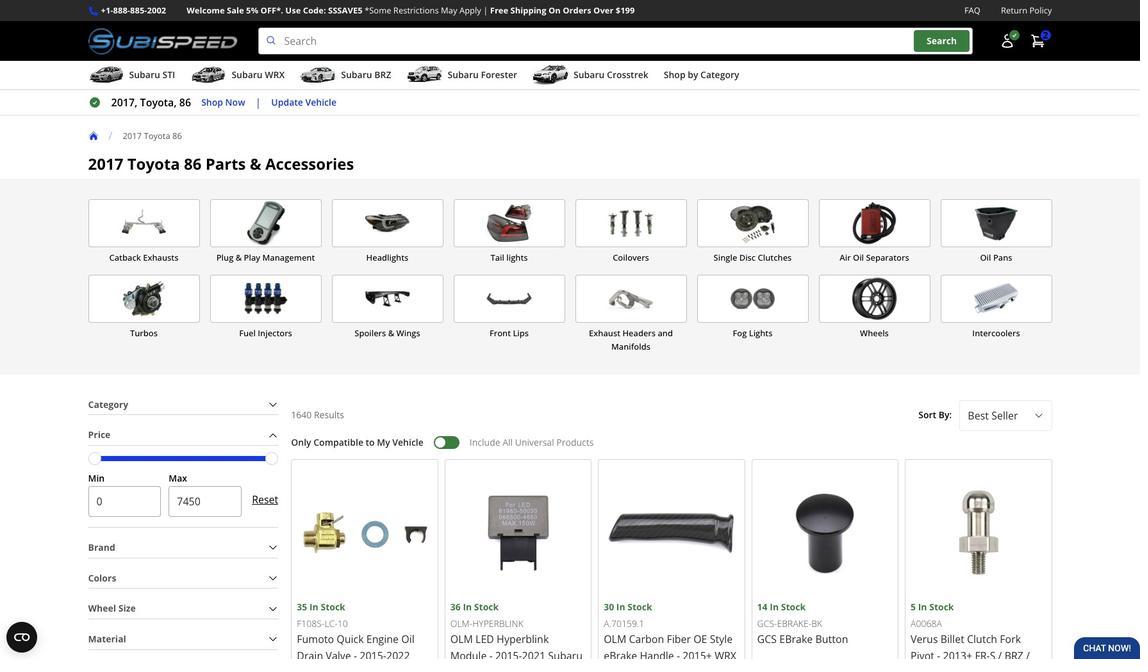 Task type: locate. For each thing, give the bounding box(es) containing it.
in right the '5'
[[919, 602, 928, 614]]

2 horizontal spatial oil
[[981, 252, 992, 264]]

2017, toyota, 86
[[111, 96, 191, 110]]

stock for lc-
[[321, 602, 345, 614]]

5 stock from the left
[[930, 602, 955, 614]]

headlights
[[367, 252, 409, 264]]

results
[[314, 409, 344, 422]]

oe
[[694, 633, 708, 647]]

2 horizontal spatial &
[[388, 328, 395, 339]]

1 vertical spatial /
[[999, 650, 1003, 660]]

*some
[[365, 4, 391, 16]]

0 vertical spatial |
[[484, 4, 488, 16]]

2 in from the left
[[463, 602, 472, 614]]

fork
[[1001, 633, 1022, 647]]

- down fiber
[[677, 650, 680, 660]]

2 vertical spatial &
[[388, 328, 395, 339]]

5 in stock a0068a verus billet clutch fork pivot - 2013+ fr-s / brz 
[[911, 602, 1031, 660]]

Min text field
[[88, 487, 161, 517]]

0 vertical spatial 86
[[179, 96, 191, 110]]

86 for 2017, toyota, 86
[[179, 96, 191, 110]]

*some restrictions may apply | free shipping on orders over $199
[[365, 4, 635, 16]]

vehicle down a subaru brz thumbnail image
[[306, 96, 337, 108]]

0 horizontal spatial 2015-
[[360, 650, 387, 660]]

4 in from the left
[[770, 602, 779, 614]]

-
[[354, 650, 357, 660], [490, 650, 493, 660], [677, 650, 680, 660], [938, 650, 941, 660]]

shop left now
[[201, 96, 223, 108]]

stock for hyperblink
[[474, 602, 499, 614]]

wheels image
[[820, 276, 930, 323]]

a subaru brz thumbnail image image
[[300, 65, 336, 85]]

1 horizontal spatial olm
[[604, 633, 627, 647]]

ebrake
[[780, 633, 813, 647]]

oil
[[854, 252, 864, 264], [981, 252, 992, 264], [402, 633, 415, 647]]

2017 for 2017 toyota 86 parts & accessories
[[88, 153, 123, 175]]

my
[[377, 437, 390, 449]]

stock up a0068a
[[930, 602, 955, 614]]

0 horizontal spatial oil
[[402, 633, 415, 647]]

0 vertical spatial brz
[[375, 69, 391, 81]]

faq link
[[965, 4, 981, 17]]

1640
[[291, 409, 312, 422]]

toyota for 2017 toyota 86 parts & accessories
[[127, 153, 180, 175]]

0 vertical spatial toyota
[[144, 130, 170, 141]]

1 2015- from the left
[[360, 650, 387, 660]]

drain
[[297, 650, 323, 660]]

86 down toyota,
[[173, 130, 182, 141]]

0 horizontal spatial shop
[[201, 96, 223, 108]]

toyota
[[144, 130, 170, 141], [127, 153, 180, 175]]

0 horizontal spatial brz
[[375, 69, 391, 81]]

off*.
[[261, 4, 283, 16]]

in for hyperblink
[[463, 602, 472, 614]]

a subaru crosstrek thumbnail image image
[[533, 65, 569, 85]]

shop
[[664, 69, 686, 81], [201, 96, 223, 108]]

stock up hyperblink
[[474, 602, 499, 614]]

1 horizontal spatial /
[[999, 650, 1003, 660]]

& left wings
[[388, 328, 395, 339]]

in for ebrake-
[[770, 602, 779, 614]]

compatible
[[314, 437, 364, 449]]

2 - from the left
[[490, 650, 493, 660]]

2 2015- from the left
[[496, 650, 522, 660]]

stock for verus
[[930, 602, 955, 614]]

brz inside dropdown button
[[375, 69, 391, 81]]

oil right engine on the left of the page
[[402, 633, 415, 647]]

subaru forester
[[448, 69, 518, 81]]

exhaust headers and manifolds image
[[576, 276, 686, 323]]

fr-
[[976, 650, 991, 660]]

stock inside 30 in stock a.70159.1 olm carbon fiber oe style ebrake handle - 2015+ wr
[[628, 602, 653, 614]]

1 horizontal spatial brz
[[1005, 650, 1024, 660]]

gcs ebrake button image
[[758, 465, 893, 601]]

5 in from the left
[[919, 602, 928, 614]]

subaru crosstrek
[[574, 69, 649, 81]]

in for olm
[[617, 602, 626, 614]]

in right 14 at the bottom right of the page
[[770, 602, 779, 614]]

wings
[[397, 328, 420, 339]]

- down quick
[[354, 650, 357, 660]]

wrx
[[265, 69, 285, 81]]

f108s-
[[297, 618, 325, 630]]

sssave5
[[328, 4, 363, 16]]

& for spoilers
[[388, 328, 395, 339]]

single disc clutches button
[[697, 200, 809, 265]]

in inside 5 in stock a0068a verus billet clutch fork pivot - 2013+ fr-s / brz
[[919, 602, 928, 614]]

stock inside 5 in stock a0068a verus billet clutch fork pivot - 2013+ fr-s / brz
[[930, 602, 955, 614]]

return policy
[[1002, 4, 1053, 16]]

& inside button
[[388, 328, 395, 339]]

welcome sale 5% off*. use code: sssave5
[[187, 4, 363, 16]]

subaru left crosstrek
[[574, 69, 605, 81]]

shop inside dropdown button
[[664, 69, 686, 81]]

stock up lc-
[[321, 602, 345, 614]]

stock up a.70159.1
[[628, 602, 653, 614]]

fumoto quick engine oil drain valve - 2015-2022 wrx / 2013+ fr-s / brz / 86 image
[[297, 465, 433, 601]]

on
[[549, 4, 561, 16]]

olm up module at the bottom left
[[451, 633, 473, 647]]

& right "parts"
[[250, 153, 261, 175]]

stock up ebrake-
[[782, 602, 806, 614]]

only compatible to my vehicle
[[291, 437, 424, 449]]

1 vertical spatial &
[[236, 252, 242, 264]]

toyota down 2017 toyota 86
[[127, 153, 180, 175]]

in inside 35 in stock f108s-lc-10 fumoto quick engine oil drain valve - 2015-202
[[310, 602, 319, 614]]

1 - from the left
[[354, 650, 357, 660]]

- inside 30 in stock a.70159.1 olm carbon fiber oe style ebrake handle - 2015+ wr
[[677, 650, 680, 660]]

1 olm from the left
[[451, 633, 473, 647]]

stock inside 36 in stock olm-hyperblink olm led hyperblink module - 2015-2021 subar
[[474, 602, 499, 614]]

- right pivot
[[938, 650, 941, 660]]

86 for 2017 toyota 86 parts & accessories
[[184, 153, 202, 175]]

a0068a
[[911, 618, 943, 630]]

a.70159.1
[[604, 618, 645, 630]]

in inside 36 in stock olm-hyperblink olm led hyperblink module - 2015-2021 subar
[[463, 602, 472, 614]]

/ right s
[[999, 650, 1003, 660]]

code:
[[303, 4, 326, 16]]

86 right toyota,
[[179, 96, 191, 110]]

olm led hyperblink module - 2015-2021 subaru wrx & sti / 2013-2021 fr-s / brz / 86 / 2014-2018 forester / 2013-2017 crosstrek / 2012-2016 impreza / 2010-2014 outback image
[[451, 465, 586, 601]]

pivot
[[911, 650, 935, 660]]

olm up ebrake
[[604, 633, 627, 647]]

vehicle inside button
[[306, 96, 337, 108]]

restrictions
[[394, 4, 439, 16]]

2017 toyota 86 parts & accessories
[[88, 153, 354, 175]]

fiber
[[667, 633, 691, 647]]

shop by category
[[664, 69, 740, 81]]

1 in from the left
[[310, 602, 319, 614]]

1 stock from the left
[[321, 602, 345, 614]]

crosstrek
[[607, 69, 649, 81]]

2 stock from the left
[[474, 602, 499, 614]]

0 vertical spatial &
[[250, 153, 261, 175]]

+1-888-885-2002 link
[[101, 4, 166, 17]]

0 horizontal spatial vehicle
[[306, 96, 337, 108]]

4 stock from the left
[[782, 602, 806, 614]]

open widget image
[[6, 623, 37, 653]]

intercoolers button
[[941, 275, 1053, 354]]

pans
[[994, 252, 1013, 264]]

in right the 35
[[310, 602, 319, 614]]

1 vertical spatial 2017
[[88, 153, 123, 175]]

0 horizontal spatial olm
[[451, 633, 473, 647]]

subaru right a subaru brz thumbnail image
[[341, 69, 372, 81]]

faq
[[965, 4, 981, 16]]

4 subaru from the left
[[448, 69, 479, 81]]

update
[[271, 96, 303, 108]]

14
[[758, 602, 768, 614]]

toyota down toyota,
[[144, 130, 170, 141]]

olm-
[[451, 618, 473, 630]]

0 vertical spatial 2017
[[123, 130, 142, 141]]

2015- down engine on the left of the page
[[360, 650, 387, 660]]

wheels button
[[819, 275, 931, 354]]

stock inside the 14 in stock gcs-ebrake-bk gcs ebrake button
[[782, 602, 806, 614]]

in
[[310, 602, 319, 614], [463, 602, 472, 614], [617, 602, 626, 614], [770, 602, 779, 614], [919, 602, 928, 614]]

include all universal products
[[470, 437, 594, 449]]

3 subaru from the left
[[341, 69, 372, 81]]

fog lights image
[[698, 276, 808, 323]]

3 - from the left
[[677, 650, 680, 660]]

| right now
[[256, 96, 261, 110]]

in right 36
[[463, 602, 472, 614]]

1 vertical spatial vehicle
[[393, 437, 424, 449]]

86 left "parts"
[[184, 153, 202, 175]]

oil right air
[[854, 252, 864, 264]]

0 vertical spatial vehicle
[[306, 96, 337, 108]]

single disc clutches
[[714, 252, 792, 264]]

4 - from the left
[[938, 650, 941, 660]]

include
[[470, 437, 501, 449]]

1 horizontal spatial |
[[484, 4, 488, 16]]

subaru
[[129, 69, 160, 81], [232, 69, 263, 81], [341, 69, 372, 81], [448, 69, 479, 81], [574, 69, 605, 81]]

1 horizontal spatial shop
[[664, 69, 686, 81]]

0 horizontal spatial &
[[236, 252, 242, 264]]

brz left the a subaru forester thumbnail image
[[375, 69, 391, 81]]

manifolds
[[612, 341, 651, 353]]

subaru sti button
[[88, 64, 175, 89]]

wheels
[[861, 328, 889, 339]]

0 vertical spatial /
[[109, 129, 112, 143]]

3 stock from the left
[[628, 602, 653, 614]]

brz down fork
[[1005, 650, 1024, 660]]

subaru for subaru sti
[[129, 69, 160, 81]]

Max text field
[[169, 487, 242, 517]]

turbos image
[[89, 276, 199, 323]]

subaru left the sti
[[129, 69, 160, 81]]

exhaust headers and manifolds
[[589, 328, 673, 353]]

olm inside 36 in stock olm-hyperblink olm led hyperblink module - 2015-2021 subar
[[451, 633, 473, 647]]

in right "30"
[[617, 602, 626, 614]]

price button
[[88, 426, 278, 446]]

reset
[[252, 493, 278, 507]]

3 in from the left
[[617, 602, 626, 614]]

vehicle right my
[[393, 437, 424, 449]]

& for plug
[[236, 252, 242, 264]]

0 horizontal spatial |
[[256, 96, 261, 110]]

headers
[[623, 328, 656, 339]]

0 horizontal spatial /
[[109, 129, 112, 143]]

shop now
[[201, 96, 245, 108]]

separators
[[867, 252, 910, 264]]

2015- down hyperblink
[[496, 650, 522, 660]]

1 vertical spatial brz
[[1005, 650, 1024, 660]]

plug & play management image
[[211, 200, 321, 247]]

shop left the by
[[664, 69, 686, 81]]

all
[[503, 437, 513, 449]]

5
[[911, 602, 916, 614]]

- down led
[[490, 650, 493, 660]]

2017 down "2017,"
[[123, 130, 142, 141]]

1 horizontal spatial 2015-
[[496, 650, 522, 660]]

return
[[1002, 4, 1028, 16]]

subaru inside dropdown button
[[232, 69, 263, 81]]

| left the free
[[484, 4, 488, 16]]

oil left 'pans'
[[981, 252, 992, 264]]

olm inside 30 in stock a.70159.1 olm carbon fiber oe style ebrake handle - 2015+ wr
[[604, 633, 627, 647]]

select... image
[[1034, 411, 1044, 421]]

verus
[[911, 633, 939, 647]]

2 vertical spatial 86
[[184, 153, 202, 175]]

subaru for subaru forester
[[448, 69, 479, 81]]

subaru left wrx
[[232, 69, 263, 81]]

1 vertical spatial toyota
[[127, 153, 180, 175]]

in inside 30 in stock a.70159.1 olm carbon fiber oe style ebrake handle - 2015+ wr
[[617, 602, 626, 614]]

brz
[[375, 69, 391, 81], [1005, 650, 1024, 660]]

to
[[366, 437, 375, 449]]

& inside button
[[236, 252, 242, 264]]

style
[[710, 633, 733, 647]]

in inside the 14 in stock gcs-ebrake-bk gcs ebrake button
[[770, 602, 779, 614]]

2 subaru from the left
[[232, 69, 263, 81]]

& left play
[[236, 252, 242, 264]]

oil pans
[[981, 252, 1013, 264]]

2 olm from the left
[[604, 633, 627, 647]]

1 subaru from the left
[[129, 69, 160, 81]]

5 subaru from the left
[[574, 69, 605, 81]]

1 vertical spatial 86
[[173, 130, 182, 141]]

tail lights
[[491, 252, 528, 264]]

gcs
[[758, 633, 777, 647]]

2017 down home image on the left top of page
[[88, 153, 123, 175]]

search button
[[914, 30, 970, 52]]

888-
[[113, 4, 130, 16]]

subaru sti
[[129, 69, 175, 81]]

orders
[[563, 4, 592, 16]]

ebrake-
[[778, 618, 812, 630]]

1 vertical spatial shop
[[201, 96, 223, 108]]

subaru left forester
[[448, 69, 479, 81]]

stock inside 35 in stock f108s-lc-10 fumoto quick engine oil drain valve - 2015-202
[[321, 602, 345, 614]]

spoilers & wings button
[[332, 275, 443, 354]]

carbon
[[629, 633, 665, 647]]

2017
[[123, 130, 142, 141], [88, 153, 123, 175]]

/ right home image on the left top of page
[[109, 129, 112, 143]]

0 vertical spatial shop
[[664, 69, 686, 81]]



Task type: describe. For each thing, give the bounding box(es) containing it.
valve
[[326, 650, 351, 660]]

subaru for subaru brz
[[341, 69, 372, 81]]

in for verus
[[919, 602, 928, 614]]

- inside 36 in stock olm-hyperblink olm led hyperblink module - 2015-2021 subar
[[490, 650, 493, 660]]

2015- inside 35 in stock f108s-lc-10 fumoto quick engine oil drain valve - 2015-202
[[360, 650, 387, 660]]

injectors
[[258, 328, 292, 339]]

2017,
[[111, 96, 138, 110]]

2015- inside 36 in stock olm-hyperblink olm led hyperblink module - 2015-2021 subar
[[496, 650, 522, 660]]

air oil separators image
[[820, 200, 930, 247]]

spoilers & wings image
[[332, 276, 443, 323]]

2
[[1044, 29, 1049, 41]]

toyota for 2017 toyota 86
[[144, 130, 170, 141]]

30 in stock a.70159.1 olm carbon fiber oe style ebrake handle - 2015+ wr
[[604, 602, 737, 660]]

subaru crosstrek button
[[533, 64, 649, 89]]

exhaust headers and manifolds button
[[576, 275, 687, 354]]

tail lights button
[[454, 200, 565, 265]]

subaru wrx
[[232, 69, 285, 81]]

coilovers button
[[576, 200, 687, 265]]

category
[[88, 399, 128, 411]]

1 vertical spatial |
[[256, 96, 261, 110]]

a subaru wrx thumbnail image image
[[191, 65, 227, 85]]

subaru wrx button
[[191, 64, 285, 89]]

shop for shop now
[[201, 96, 223, 108]]

oil pans button
[[941, 200, 1053, 265]]

category
[[701, 69, 740, 81]]

fuel
[[239, 328, 256, 339]]

s
[[991, 650, 996, 660]]

fuel injectors
[[239, 328, 292, 339]]

minimum slider
[[88, 453, 101, 466]]

oil inside 35 in stock f108s-lc-10 fumoto quick engine oil drain valve - 2015-202
[[402, 633, 415, 647]]

parts
[[206, 153, 246, 175]]

module
[[451, 650, 487, 660]]

price
[[88, 429, 111, 441]]

by:
[[939, 409, 952, 422]]

over
[[594, 4, 614, 16]]

oil pans image
[[942, 200, 1052, 247]]

led
[[476, 633, 494, 647]]

disc
[[740, 252, 756, 264]]

search input field
[[258, 28, 973, 55]]

shop for shop by category
[[664, 69, 686, 81]]

86 for 2017 toyota 86
[[173, 130, 182, 141]]

exhaust
[[589, 328, 621, 339]]

shop now link
[[201, 95, 245, 110]]

coilovers image
[[576, 200, 686, 247]]

lips
[[513, 328, 529, 339]]

a subaru forester thumbnail image image
[[407, 65, 443, 85]]

fuel injectors button
[[210, 275, 322, 354]]

2021
[[522, 650, 546, 660]]

engine
[[367, 633, 399, 647]]

turbos button
[[88, 275, 200, 354]]

fog lights
[[733, 328, 773, 339]]

intercoolers
[[973, 328, 1021, 339]]

fumoto
[[297, 633, 334, 647]]

stock for ebrake-
[[782, 602, 806, 614]]

maximum slider
[[266, 453, 278, 466]]

tail lights image
[[454, 200, 565, 247]]

material button
[[88, 630, 278, 650]]

lights
[[749, 328, 773, 339]]

front lips image
[[454, 276, 565, 323]]

colors button
[[88, 569, 278, 589]]

hyperblink
[[473, 618, 524, 630]]

lc-
[[325, 618, 338, 630]]

size
[[118, 603, 136, 615]]

bk
[[812, 618, 823, 630]]

intercoolers image
[[942, 276, 1052, 323]]

plug & play management button
[[210, 200, 322, 265]]

quick
[[337, 633, 364, 647]]

welcome
[[187, 4, 225, 16]]

- inside 35 in stock f108s-lc-10 fumoto quick engine oil drain valve - 2015-202
[[354, 650, 357, 660]]

return policy link
[[1002, 4, 1053, 17]]

button image
[[1000, 33, 1015, 49]]

1 horizontal spatial oil
[[854, 252, 864, 264]]

air
[[840, 252, 851, 264]]

subaru for subaru wrx
[[232, 69, 263, 81]]

fuel injectors image
[[211, 276, 321, 323]]

front lips button
[[454, 275, 565, 354]]

35 in stock f108s-lc-10 fumoto quick engine oil drain valve - 2015-202
[[297, 602, 429, 660]]

Select... button
[[960, 400, 1053, 432]]

universal
[[515, 437, 554, 449]]

subispeed logo image
[[88, 28, 238, 55]]

1 horizontal spatial vehicle
[[393, 437, 424, 449]]

lights
[[507, 252, 528, 264]]

2017 for 2017 toyota 86
[[123, 130, 142, 141]]

brz inside 5 in stock a0068a verus billet clutch fork pivot - 2013+ fr-s / brz
[[1005, 650, 1024, 660]]

free
[[490, 4, 509, 16]]

products
[[557, 437, 594, 449]]

1 horizontal spatial &
[[250, 153, 261, 175]]

- inside 5 in stock a0068a verus billet clutch fork pivot - 2013+ fr-s / brz
[[938, 650, 941, 660]]

accessories
[[265, 153, 354, 175]]

catback
[[109, 252, 141, 264]]

+1-
[[101, 4, 113, 16]]

a subaru sti thumbnail image image
[[88, 65, 124, 85]]

plug & play management
[[217, 252, 315, 264]]

now
[[225, 96, 245, 108]]

air oil separators
[[840, 252, 910, 264]]

headlights image
[[332, 200, 443, 247]]

14 in stock gcs-ebrake-bk gcs ebrake button
[[758, 602, 849, 647]]

/ inside 5 in stock a0068a verus billet clutch fork pivot - 2013+ fr-s / brz
[[999, 650, 1003, 660]]

wheel size button
[[88, 600, 278, 619]]

verus billet clutch fork pivot - 2013+ fr-s / brz / 2006-2022 wrx image
[[911, 465, 1047, 601]]

reset button
[[252, 485, 278, 516]]

2017 toyota 86
[[123, 130, 182, 141]]

wheel
[[88, 603, 116, 615]]

catback exhausts
[[109, 252, 179, 264]]

and
[[658, 328, 673, 339]]

$199
[[616, 4, 635, 16]]

single disc clutches image
[[698, 200, 808, 247]]

spoilers
[[355, 328, 386, 339]]

catback exhausts image
[[89, 200, 199, 247]]

ebrake
[[604, 650, 638, 660]]

spoilers & wings
[[355, 328, 420, 339]]

stock for olm
[[628, 602, 653, 614]]

subaru for subaru crosstrek
[[574, 69, 605, 81]]

olm carbon fiber oe style ebrake handle - 2015+ wrx / sti / 2013+ fr-s / brz / 86 / 14-18 forester / 13-17 crosstrek image
[[604, 465, 740, 601]]

search
[[927, 35, 958, 47]]

subaru brz button
[[300, 64, 391, 89]]

in for lc-
[[310, 602, 319, 614]]

home image
[[88, 131, 98, 141]]

front
[[490, 328, 511, 339]]

may
[[441, 4, 458, 16]]



Task type: vqa. For each thing, say whether or not it's contained in the screenshot.


